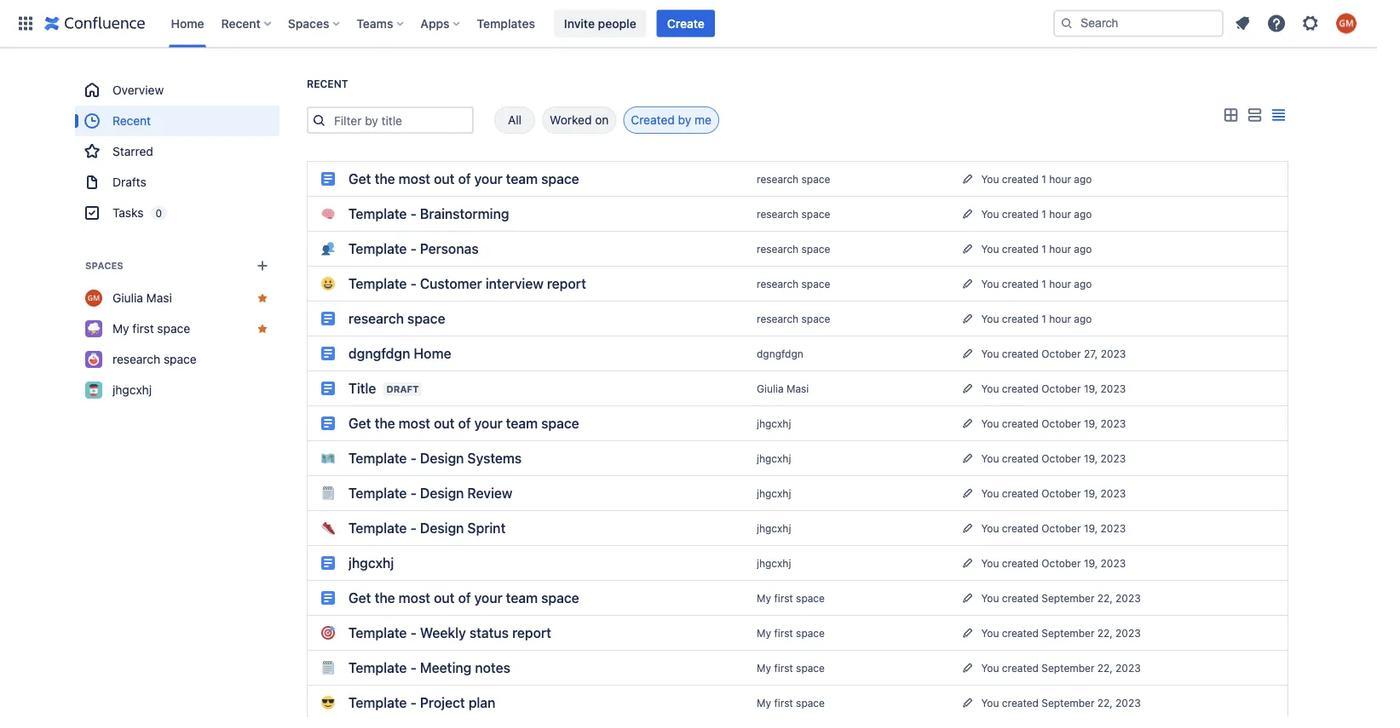 Task type: describe. For each thing, give the bounding box(es) containing it.
template - customer interview report
[[349, 276, 587, 292]]

my first space link for template - weekly status report
[[757, 628, 825, 640]]

jhgcxhj link for review
[[757, 488, 792, 500]]

1 vertical spatial recent
[[307, 78, 348, 90]]

recent button
[[216, 10, 278, 37]]

template for template - design sprint
[[349, 521, 407, 537]]

0 vertical spatial giulia
[[113, 291, 143, 305]]

2 team from the top
[[506, 416, 538, 432]]

2 your from the top
[[475, 416, 503, 432]]

october for jhgcxhj
[[1042, 558, 1082, 570]]

12 created from the top
[[1003, 558, 1039, 570]]

19, for review
[[1085, 488, 1098, 500]]

you created september 22, 2023 for template - meeting notes
[[982, 663, 1142, 674]]

research for template - brainstorming
[[757, 208, 799, 220]]

2 get the most out of your team space from the top
[[349, 416, 580, 432]]

you created october 19, 2023 for review
[[982, 488, 1127, 500]]

19, for out
[[1085, 418, 1098, 430]]

7 created from the top
[[1003, 383, 1039, 395]]

template - meeting notes
[[349, 660, 511, 677]]

dgngfdgn for dgngfdgn link
[[757, 348, 804, 360]]

- for template - project plan
[[411, 695, 417, 712]]

6 created from the top
[[1003, 348, 1039, 360]]

create
[[667, 16, 705, 30]]

help icon image
[[1267, 13, 1288, 34]]

template - personas
[[349, 241, 479, 257]]

2 most from the top
[[399, 416, 431, 432]]

design for sprint
[[420, 521, 464, 537]]

15 you from the top
[[982, 663, 1000, 674]]

get for my
[[349, 591, 371, 607]]

interview
[[486, 276, 544, 292]]

6 19, from the top
[[1085, 558, 1098, 570]]

appswitcher icon image
[[15, 13, 36, 34]]

2023 for jhgcxhj link associated with out
[[1101, 418, 1127, 430]]

design for systems
[[420, 451, 464, 467]]

september for get the most out of your team space
[[1042, 593, 1095, 605]]

research space link for get the most out of your team space
[[757, 173, 831, 185]]

customer
[[420, 276, 482, 292]]

my first space for template - meeting notes
[[757, 663, 825, 675]]

:sunglasses: image
[[321, 697, 335, 710]]

0
[[156, 207, 162, 219]]

project
[[420, 695, 465, 712]]

on
[[595, 113, 609, 127]]

1 created from the top
[[1003, 173, 1039, 185]]

1 for most
[[1042, 173, 1047, 185]]

all button
[[495, 107, 536, 134]]

you created september 22, 2023 for template - weekly status report
[[982, 628, 1142, 640]]

you created 1 hour ago for most
[[982, 173, 1093, 185]]

2 out from the top
[[434, 416, 455, 432]]

ago for brainstorming
[[1075, 208, 1093, 220]]

teams
[[357, 16, 393, 30]]

template - design systems
[[349, 451, 522, 467]]

5 you from the top
[[982, 313, 1000, 325]]

5 you created 1 hour ago from the top
[[982, 313, 1093, 325]]

22, for template - meeting notes
[[1098, 663, 1113, 674]]

systems
[[468, 451, 522, 467]]

- for template - meeting notes
[[411, 660, 417, 677]]

1 vertical spatial giulia masi
[[757, 383, 809, 395]]

1 you created october 19, 2023 from the top
[[982, 383, 1127, 395]]

apps
[[421, 16, 450, 30]]

4 page image from the top
[[321, 557, 335, 570]]

recent link
[[75, 106, 280, 136]]

8 created from the top
[[1003, 418, 1039, 430]]

list image
[[1245, 105, 1265, 126]]

september for template - weekly status report
[[1042, 628, 1095, 640]]

0 vertical spatial giulia masi link
[[75, 283, 280, 314]]

worked
[[550, 113, 592, 127]]

4 created from the top
[[1003, 278, 1039, 290]]

template for template - design systems
[[349, 451, 407, 467]]

7 you from the top
[[982, 383, 1000, 395]]

october for get the most out of your team space
[[1042, 418, 1082, 430]]

by
[[678, 113, 692, 127]]

13 you from the top
[[982, 593, 1000, 605]]

september for template - meeting notes
[[1042, 663, 1095, 674]]

2 october from the top
[[1042, 383, 1082, 395]]

template for template - design review
[[349, 486, 407, 502]]

you created 1 hour ago for customer
[[982, 278, 1093, 290]]

you created october 19, 2023 for sprint
[[982, 523, 1127, 535]]

page image for giulia
[[321, 382, 335, 396]]

1 for personas
[[1042, 243, 1047, 255]]

my first space for get the most out of your team space
[[757, 593, 825, 605]]

:busts_in_silhouette: image
[[321, 242, 335, 256]]

6 you created october 19, 2023 from the top
[[982, 558, 1127, 570]]

first for template - meeting notes
[[775, 663, 794, 675]]

get for research
[[349, 171, 371, 187]]

- for template - design sprint
[[411, 521, 417, 537]]

research space for research space
[[757, 313, 831, 325]]

1 horizontal spatial home
[[414, 346, 452, 362]]

you created september 22, 2023 for template - project plan
[[982, 698, 1142, 709]]

6 you from the top
[[982, 348, 1000, 360]]

8 you from the top
[[982, 418, 1000, 430]]

jhgcxhj link for systems
[[757, 453, 792, 465]]

templates
[[477, 16, 535, 30]]

- for template - brainstorming
[[411, 206, 417, 222]]

meeting
[[420, 660, 472, 677]]

template for template - project plan
[[349, 695, 407, 712]]

worked on button
[[542, 107, 617, 134]]

my first space link for get the most out of your team space
[[757, 593, 825, 605]]

ago for personas
[[1075, 243, 1093, 255]]

1 you from the top
[[982, 173, 1000, 185]]

page image for dgngfdgn
[[321, 347, 335, 361]]

1 vertical spatial spaces
[[85, 261, 123, 272]]

all
[[508, 113, 522, 127]]

14 created from the top
[[1003, 628, 1039, 640]]

5 created from the top
[[1003, 313, 1039, 325]]

ago for most
[[1075, 173, 1093, 185]]

my first space for template - weekly status report
[[757, 628, 825, 640]]

- for template - personas
[[411, 241, 417, 257]]

most for research
[[399, 171, 431, 187]]

templates link
[[472, 10, 541, 37]]

you created 1 hour ago for brainstorming
[[982, 208, 1093, 220]]

2 you from the top
[[982, 208, 1000, 220]]

2023 for review jhgcxhj link
[[1101, 488, 1127, 500]]

9 created from the top
[[1003, 453, 1039, 465]]

14 you from the top
[[982, 628, 1000, 640]]

Filter by title field
[[329, 108, 472, 132]]

hour for customer
[[1050, 278, 1072, 290]]

research space link for template - customer interview report
[[757, 278, 831, 290]]

13 created from the top
[[1003, 593, 1039, 605]]

drafts link
[[75, 167, 280, 198]]

sprint
[[468, 521, 506, 537]]

:map: image
[[321, 452, 335, 466]]

template - design sprint
[[349, 521, 506, 537]]

my for template - weekly status report
[[757, 628, 772, 640]]

people
[[598, 16, 637, 30]]

Search field
[[1054, 10, 1225, 37]]

research space link for template - brainstorming
[[757, 208, 831, 220]]

jhgcxhj for template - design review
[[757, 488, 792, 500]]

review
[[468, 486, 513, 502]]

page image for research
[[321, 312, 335, 326]]

2023 for get the most out of your team space's the my first space link
[[1116, 593, 1142, 605]]

1 horizontal spatial giulia masi link
[[757, 383, 809, 395]]

11 created from the top
[[1003, 523, 1039, 535]]

your profile and preferences image
[[1337, 13, 1358, 34]]

my first space for template - project plan
[[757, 698, 825, 710]]

jhgcxhj link for sprint
[[757, 523, 792, 535]]

personas
[[420, 241, 479, 257]]

page image for my
[[321, 592, 335, 605]]

group containing overview
[[75, 75, 280, 229]]

spaces inside popup button
[[288, 16, 329, 30]]

0 horizontal spatial masi
[[146, 291, 172, 305]]

invite people
[[564, 16, 637, 30]]

hour for most
[[1050, 173, 1072, 185]]

research space link for research space
[[757, 313, 831, 325]]

home inside global element
[[171, 16, 204, 30]]

overview link
[[75, 75, 280, 106]]

worked on
[[550, 113, 609, 127]]

report for template - weekly status report
[[513, 625, 552, 642]]

- for template - customer interview report
[[411, 276, 417, 292]]

template - weekly status report
[[349, 625, 552, 642]]

october for template - design sprint
[[1042, 523, 1082, 535]]

2 get from the top
[[349, 416, 371, 432]]

1 vertical spatial masi
[[787, 383, 809, 395]]

1 19, from the top
[[1085, 383, 1098, 395]]

starred
[[113, 145, 153, 159]]

of for my
[[458, 591, 471, 607]]

research space for template - personas
[[757, 243, 831, 255]]

19, for sprint
[[1085, 523, 1098, 535]]

10 you from the top
[[982, 488, 1000, 500]]

template - design review
[[349, 486, 513, 502]]

my first space link for template - project plan
[[757, 698, 825, 710]]



Task type: vqa. For each thing, say whether or not it's contained in the screenshot.
BANNER containing Home
yes



Task type: locate. For each thing, give the bounding box(es) containing it.
0 horizontal spatial spaces
[[85, 261, 123, 272]]

- left weekly
[[411, 625, 417, 642]]

2 vertical spatial team
[[506, 591, 538, 607]]

0 horizontal spatial recent
[[113, 114, 151, 128]]

0 vertical spatial design
[[420, 451, 464, 467]]

get the most out of your team space up template - design systems
[[349, 416, 580, 432]]

giulia masi link
[[75, 283, 280, 314], [757, 383, 809, 395]]

ago for customer
[[1075, 278, 1093, 290]]

3 page image from the top
[[321, 417, 335, 431]]

1 vertical spatial design
[[420, 486, 464, 502]]

research space
[[757, 173, 831, 185], [757, 208, 831, 220], [757, 243, 831, 255], [757, 278, 831, 290], [349, 311, 446, 327], [757, 313, 831, 325], [113, 353, 197, 367]]

template right :busts_in_silhouette: icon
[[349, 241, 407, 257]]

created
[[1003, 173, 1039, 185], [1003, 208, 1039, 220], [1003, 243, 1039, 255], [1003, 278, 1039, 290], [1003, 313, 1039, 325], [1003, 348, 1039, 360], [1003, 383, 1039, 395], [1003, 418, 1039, 430], [1003, 453, 1039, 465], [1003, 488, 1039, 500], [1003, 523, 1039, 535], [1003, 558, 1039, 570], [1003, 593, 1039, 605], [1003, 628, 1039, 640], [1003, 663, 1039, 674], [1003, 698, 1039, 709]]

global element
[[10, 0, 1051, 47]]

research space for template - brainstorming
[[757, 208, 831, 220]]

27,
[[1085, 348, 1099, 360]]

7 october from the top
[[1042, 558, 1082, 570]]

drafts
[[113, 175, 146, 189]]

1 vertical spatial get
[[349, 416, 371, 432]]

my for get the most out of your team space
[[757, 593, 772, 605]]

2 of from the top
[[458, 416, 471, 432]]

2 horizontal spatial recent
[[307, 78, 348, 90]]

confluence image
[[44, 13, 145, 34], [44, 13, 145, 34]]

2 - from the top
[[411, 241, 417, 257]]

16 you from the top
[[982, 698, 1000, 709]]

3 you created 1 hour ago from the top
[[982, 243, 1093, 255]]

1 22, from the top
[[1098, 593, 1113, 605]]

unstar this space image for giulia masi
[[256, 292, 269, 305]]

research for template - personas
[[757, 243, 799, 255]]

2 template from the top
[[349, 241, 407, 257]]

dgngfdgn home
[[349, 346, 452, 362]]

4 you from the top
[[982, 278, 1000, 290]]

5 1 from the top
[[1042, 313, 1047, 325]]

5 template from the top
[[349, 486, 407, 502]]

september
[[1042, 593, 1095, 605], [1042, 628, 1095, 640], [1042, 663, 1095, 674], [1042, 698, 1095, 709]]

1 template from the top
[[349, 206, 407, 222]]

3 you created october 19, 2023 from the top
[[982, 453, 1127, 465]]

jhgcxhj link for out
[[757, 418, 792, 430]]

1 horizontal spatial masi
[[787, 383, 809, 395]]

weekly
[[420, 625, 466, 642]]

0 vertical spatial get the most out of your team space
[[349, 171, 580, 187]]

recent inside dropdown button
[[221, 16, 261, 30]]

3 22, from the top
[[1098, 663, 1113, 674]]

0 vertical spatial the
[[375, 171, 395, 187]]

masi down dgngfdgn link
[[787, 383, 809, 395]]

- left project
[[411, 695, 417, 712]]

invite
[[564, 16, 595, 30]]

2023 for jhgcxhj link associated with sprint
[[1101, 523, 1127, 535]]

5 ago from the top
[[1075, 313, 1093, 325]]

design for review
[[420, 486, 464, 502]]

design down template - design systems
[[420, 486, 464, 502]]

giulia masi
[[113, 291, 172, 305], [757, 383, 809, 395]]

tab list containing all
[[474, 107, 720, 134]]

get the most out of your team space up brainstorming
[[349, 171, 580, 187]]

- down template - personas on the left
[[411, 276, 417, 292]]

:busts_in_silhouette: image
[[321, 242, 335, 256]]

out
[[434, 171, 455, 187], [434, 416, 455, 432], [434, 591, 455, 607]]

0 vertical spatial masi
[[146, 291, 172, 305]]

page image
[[321, 172, 335, 186], [321, 382, 335, 396], [321, 417, 335, 431], [321, 557, 335, 570], [321, 592, 335, 605]]

5 19, from the top
[[1085, 523, 1098, 535]]

3 you created september 22, 2023 from the top
[[982, 663, 1142, 674]]

get the most out of your team space
[[349, 171, 580, 187], [349, 416, 580, 432], [349, 591, 580, 607]]

jhgcxhj
[[113, 383, 152, 397], [757, 418, 792, 430], [757, 453, 792, 465], [757, 488, 792, 500], [757, 523, 792, 535], [349, 556, 394, 572], [757, 558, 792, 570]]

first
[[132, 322, 154, 336], [775, 593, 794, 605], [775, 628, 794, 640], [775, 663, 794, 675], [775, 698, 794, 710]]

template - project plan
[[349, 695, 496, 712]]

0 horizontal spatial giulia masi link
[[75, 283, 280, 314]]

you created october 19, 2023
[[982, 383, 1127, 395], [982, 418, 1127, 430], [982, 453, 1127, 465], [982, 488, 1127, 500], [982, 523, 1127, 535], [982, 558, 1127, 570]]

research for research space
[[757, 313, 799, 325]]

you created 1 hour ago
[[982, 173, 1093, 185], [982, 208, 1093, 220], [982, 243, 1093, 255], [982, 278, 1093, 290], [982, 313, 1093, 325]]

- up template - design review
[[411, 451, 417, 467]]

template up template - personas on the left
[[349, 206, 407, 222]]

first for template - weekly status report
[[775, 628, 794, 640]]

october for dgngfdgn home
[[1042, 348, 1082, 360]]

of up brainstorming
[[458, 171, 471, 187]]

most
[[399, 171, 431, 187], [399, 416, 431, 432], [399, 591, 431, 607]]

3 hour from the top
[[1050, 243, 1072, 255]]

2 the from the top
[[375, 416, 395, 432]]

0 vertical spatial recent
[[221, 16, 261, 30]]

spaces button
[[283, 10, 347, 37]]

brainstorming
[[420, 206, 510, 222]]

2 you created september 22, 2023 from the top
[[982, 628, 1142, 640]]

you created september 22, 2023
[[982, 593, 1142, 605], [982, 628, 1142, 640], [982, 663, 1142, 674], [982, 698, 1142, 709]]

create a space image
[[252, 256, 273, 276]]

0 vertical spatial spaces
[[288, 16, 329, 30]]

recent right home link at top left
[[221, 16, 261, 30]]

- down template - design review
[[411, 521, 417, 537]]

home
[[171, 16, 204, 30], [414, 346, 452, 362]]

1 vertical spatial home
[[414, 346, 452, 362]]

plan
[[469, 695, 496, 712]]

most up weekly
[[399, 591, 431, 607]]

get the most out of your team space for research
[[349, 171, 580, 187]]

1 you created september 22, 2023 from the top
[[982, 593, 1142, 605]]

dgngfdgn
[[349, 346, 410, 362], [757, 348, 804, 360]]

3 of from the top
[[458, 591, 471, 607]]

2 unstar this space image from the top
[[256, 322, 269, 336]]

0 vertical spatial unstar this space image
[[256, 292, 269, 305]]

1 vertical spatial get the most out of your team space
[[349, 416, 580, 432]]

4 september from the top
[[1042, 698, 1095, 709]]

1 team from the top
[[506, 171, 538, 187]]

4 october from the top
[[1042, 453, 1082, 465]]

your up status
[[475, 591, 503, 607]]

settings icon image
[[1301, 13, 1322, 34]]

0 horizontal spatial giulia
[[113, 291, 143, 305]]

:map: image
[[321, 452, 335, 466]]

1
[[1042, 173, 1047, 185], [1042, 208, 1047, 220], [1042, 243, 1047, 255], [1042, 278, 1047, 290], [1042, 313, 1047, 325]]

you created october 19, 2023 for out
[[982, 418, 1127, 430]]

12 you from the top
[[982, 558, 1000, 570]]

team up status
[[506, 591, 538, 607]]

0 vertical spatial report
[[547, 276, 587, 292]]

1 vertical spatial the
[[375, 416, 395, 432]]

3 19, from the top
[[1085, 453, 1098, 465]]

home up draft
[[414, 346, 452, 362]]

the up template - brainstorming
[[375, 171, 395, 187]]

1 vertical spatial most
[[399, 416, 431, 432]]

2023 for dgngfdgn link
[[1101, 348, 1127, 360]]

invite people button
[[554, 10, 647, 37]]

overview
[[113, 83, 164, 97]]

1 - from the top
[[411, 206, 417, 222]]

template for template - weekly status report
[[349, 625, 407, 642]]

your up brainstorming
[[475, 171, 503, 187]]

out for research
[[434, 171, 455, 187]]

template up template - design sprint
[[349, 486, 407, 502]]

notes
[[475, 660, 511, 677]]

1 design from the top
[[420, 451, 464, 467]]

unstar this space image for my first space
[[256, 322, 269, 336]]

group
[[75, 75, 280, 229]]

create link
[[657, 10, 715, 37]]

of up template - design systems
[[458, 416, 471, 432]]

2 ago from the top
[[1075, 208, 1093, 220]]

page image left dgngfdgn home
[[321, 347, 335, 361]]

template down template - personas on the left
[[349, 276, 407, 292]]

team for my
[[506, 591, 538, 607]]

22,
[[1098, 593, 1113, 605], [1098, 628, 1113, 640], [1098, 663, 1113, 674], [1098, 698, 1113, 709]]

1 october from the top
[[1042, 348, 1082, 360]]

4 19, from the top
[[1085, 488, 1098, 500]]

september for template - project plan
[[1042, 698, 1095, 709]]

created
[[631, 113, 675, 127]]

0 horizontal spatial dgngfdgn
[[349, 346, 410, 362]]

team up the systems
[[506, 416, 538, 432]]

11 you from the top
[[982, 523, 1000, 535]]

3 template from the top
[[349, 276, 407, 292]]

design up template - design review
[[420, 451, 464, 467]]

out for my
[[434, 591, 455, 607]]

spaces right the recent dropdown button
[[288, 16, 329, 30]]

team down all button
[[506, 171, 538, 187]]

:grinning: image
[[321, 277, 335, 291], [321, 277, 335, 291]]

1 horizontal spatial dgngfdgn
[[757, 348, 804, 360]]

october for template - design review
[[1042, 488, 1082, 500]]

report for template - customer interview report
[[547, 276, 587, 292]]

dgngfdgn for dgngfdgn home
[[349, 346, 410, 362]]

hour
[[1050, 173, 1072, 185], [1050, 208, 1072, 220], [1050, 243, 1072, 255], [1050, 278, 1072, 290], [1050, 313, 1072, 325]]

5 hour from the top
[[1050, 313, 1072, 325]]

jhgcxhj for jhgcxhj
[[757, 558, 792, 570]]

draft
[[387, 384, 419, 395]]

0 vertical spatial most
[[399, 171, 431, 187]]

out up template - brainstorming
[[434, 171, 455, 187]]

first for get the most out of your team space
[[775, 593, 794, 605]]

title
[[349, 381, 376, 397]]

2 vertical spatial of
[[458, 591, 471, 607]]

tab list
[[474, 107, 720, 134]]

jhgcxhj for template - design systems
[[757, 453, 792, 465]]

1 for brainstorming
[[1042, 208, 1047, 220]]

1 the from the top
[[375, 171, 395, 187]]

starred link
[[75, 136, 280, 167]]

your
[[475, 171, 503, 187], [475, 416, 503, 432], [475, 591, 503, 607]]

october for template - design systems
[[1042, 453, 1082, 465]]

4 template from the top
[[349, 451, 407, 467]]

template
[[349, 206, 407, 222], [349, 241, 407, 257], [349, 276, 407, 292], [349, 451, 407, 467], [349, 486, 407, 502], [349, 521, 407, 537], [349, 625, 407, 642], [349, 660, 407, 677], [349, 695, 407, 712]]

october
[[1042, 348, 1082, 360], [1042, 383, 1082, 395], [1042, 418, 1082, 430], [1042, 453, 1082, 465], [1042, 488, 1082, 500], [1042, 523, 1082, 535], [1042, 558, 1082, 570]]

dgngfdgn link
[[757, 348, 804, 360]]

giulia
[[113, 291, 143, 305], [757, 383, 784, 395]]

research space link for template - personas
[[757, 243, 831, 255]]

the for research
[[375, 171, 395, 187]]

my for template - meeting notes
[[757, 663, 772, 675]]

4 - from the top
[[411, 451, 417, 467]]

home link
[[166, 10, 209, 37]]

1 vertical spatial of
[[458, 416, 471, 432]]

2 design from the top
[[420, 486, 464, 502]]

0 vertical spatial team
[[506, 171, 538, 187]]

template for template - meeting notes
[[349, 660, 407, 677]]

4 22, from the top
[[1098, 698, 1113, 709]]

your for research
[[475, 171, 503, 187]]

you created september 22, 2023 for get the most out of your team space
[[982, 593, 1142, 605]]

2 vertical spatial your
[[475, 591, 503, 607]]

4 you created 1 hour ago from the top
[[982, 278, 1093, 290]]

1 vertical spatial page image
[[321, 347, 335, 361]]

get the most out of your team space up template - weekly status report
[[349, 591, 580, 607]]

0 vertical spatial of
[[458, 171, 471, 187]]

3 get the most out of your team space from the top
[[349, 591, 580, 607]]

get the most out of your team space for my
[[349, 591, 580, 607]]

- up template - personas on the left
[[411, 206, 417, 222]]

1 you created 1 hour ago from the top
[[982, 173, 1093, 185]]

me
[[695, 113, 712, 127]]

6 - from the top
[[411, 521, 417, 537]]

- up template - design sprint
[[411, 486, 417, 502]]

2 you created 1 hour ago from the top
[[982, 208, 1093, 220]]

2023 for the my first space link related to template - project plan
[[1116, 698, 1142, 709]]

0 vertical spatial your
[[475, 171, 503, 187]]

2023
[[1101, 348, 1127, 360], [1101, 383, 1127, 395], [1101, 418, 1127, 430], [1101, 453, 1127, 465], [1101, 488, 1127, 500], [1101, 523, 1127, 535], [1101, 558, 1127, 570], [1116, 593, 1142, 605], [1116, 628, 1142, 640], [1116, 663, 1142, 674], [1116, 698, 1142, 709]]

3 most from the top
[[399, 591, 431, 607]]

banner
[[0, 0, 1378, 48]]

- for template - weekly status report
[[411, 625, 417, 642]]

3 you from the top
[[982, 243, 1000, 255]]

1 horizontal spatial recent
[[221, 16, 261, 30]]

:sunglasses: image
[[321, 697, 335, 710]]

template for template - brainstorming
[[349, 206, 407, 222]]

1 horizontal spatial giulia
[[757, 383, 784, 395]]

7 template from the top
[[349, 625, 407, 642]]

hour for personas
[[1050, 243, 1072, 255]]

of up template - weekly status report
[[458, 591, 471, 607]]

2023 for template - weekly status report the my first space link
[[1116, 628, 1142, 640]]

- for template - design review
[[411, 486, 417, 502]]

unstar this space image
[[256, 292, 269, 305], [256, 322, 269, 336]]

research space link
[[757, 173, 831, 185], [757, 208, 831, 220], [757, 243, 831, 255], [757, 278, 831, 290], [757, 313, 831, 325], [75, 344, 280, 375]]

2 vertical spatial design
[[420, 521, 464, 537]]

1 get from the top
[[349, 171, 371, 187]]

1 vertical spatial report
[[513, 625, 552, 642]]

1 vertical spatial team
[[506, 416, 538, 432]]

you created october 19, 2023 for systems
[[982, 453, 1127, 465]]

2 vertical spatial out
[[434, 591, 455, 607]]

template - brainstorming
[[349, 206, 510, 222]]

3 1 from the top
[[1042, 243, 1047, 255]]

- for template - design systems
[[411, 451, 417, 467]]

2 created from the top
[[1003, 208, 1039, 220]]

cards image
[[1221, 105, 1242, 126]]

out up template - design systems
[[434, 416, 455, 432]]

first for template - project plan
[[775, 698, 794, 710]]

out up weekly
[[434, 591, 455, 607]]

4 1 from the top
[[1042, 278, 1047, 290]]

2023 for jhgcxhj link associated with systems
[[1101, 453, 1127, 465]]

2 19, from the top
[[1085, 418, 1098, 430]]

most up template - brainstorming
[[399, 171, 431, 187]]

1 1 from the top
[[1042, 173, 1047, 185]]

masi
[[146, 291, 172, 305], [787, 383, 809, 395]]

1 page image from the top
[[321, 172, 335, 186]]

1 out from the top
[[434, 171, 455, 187]]

recent
[[221, 16, 261, 30], [307, 78, 348, 90], [113, 114, 151, 128]]

tasks
[[113, 206, 144, 220]]

your up the systems
[[475, 416, 503, 432]]

template up template - project plan
[[349, 660, 407, 677]]

created by me button
[[624, 107, 720, 134]]

research space for template - customer interview report
[[757, 278, 831, 290]]

19, for systems
[[1085, 453, 1098, 465]]

3 team from the top
[[506, 591, 538, 607]]

team for research
[[506, 171, 538, 187]]

the down draft
[[375, 416, 395, 432]]

0 vertical spatial giulia masi
[[113, 291, 172, 305]]

apps button
[[416, 10, 467, 37]]

2 vertical spatial the
[[375, 591, 395, 607]]

your for my
[[475, 591, 503, 607]]

status
[[470, 625, 509, 642]]

3 - from the top
[[411, 276, 417, 292]]

22, for get the most out of your team space
[[1098, 593, 1113, 605]]

created by me
[[631, 113, 712, 127]]

1 horizontal spatial giulia masi
[[757, 383, 809, 395]]

19,
[[1085, 383, 1098, 395], [1085, 418, 1098, 430], [1085, 453, 1098, 465], [1085, 488, 1098, 500], [1085, 523, 1098, 535], [1085, 558, 1098, 570]]

3 the from the top
[[375, 591, 395, 607]]

report right interview
[[547, 276, 587, 292]]

recent up starred
[[113, 114, 151, 128]]

template for template - personas
[[349, 241, 407, 257]]

1 get the most out of your team space from the top
[[349, 171, 580, 187]]

2 vertical spatial get
[[349, 591, 371, 607]]

1 vertical spatial unstar this space image
[[256, 322, 269, 336]]

2 vertical spatial recent
[[113, 114, 151, 128]]

2 vertical spatial most
[[399, 591, 431, 607]]

1 vertical spatial giulia masi link
[[757, 383, 809, 395]]

2 vertical spatial get the most out of your team space
[[349, 591, 580, 607]]

search image
[[1061, 17, 1074, 30]]

team
[[506, 171, 538, 187], [506, 416, 538, 432], [506, 591, 538, 607]]

0 horizontal spatial giulia masi
[[113, 291, 172, 305]]

- left personas
[[411, 241, 417, 257]]

1 vertical spatial your
[[475, 416, 503, 432]]

0 vertical spatial get
[[349, 171, 371, 187]]

3 created from the top
[[1003, 243, 1039, 255]]

masi down the 0
[[146, 291, 172, 305]]

the up template - weekly status report
[[375, 591, 395, 607]]

9 you from the top
[[982, 453, 1000, 465]]

of for research
[[458, 171, 471, 187]]

22, for template - weekly status report
[[1098, 628, 1113, 640]]

2 page image from the top
[[321, 382, 335, 396]]

the for my
[[375, 591, 395, 607]]

1 unstar this space image from the top
[[256, 292, 269, 305]]

most down draft
[[399, 416, 431, 432]]

teams button
[[352, 10, 410, 37]]

3 out from the top
[[434, 591, 455, 607]]

page image
[[321, 312, 335, 326], [321, 347, 335, 361]]

report
[[547, 276, 587, 292], [513, 625, 552, 642]]

:dart: image
[[321, 627, 335, 640], [321, 627, 335, 640]]

report right status
[[513, 625, 552, 642]]

2023 for template - meeting notes's the my first space link
[[1116, 663, 1142, 674]]

0 vertical spatial out
[[434, 171, 455, 187]]

template down template - design review
[[349, 521, 407, 537]]

most for my
[[399, 591, 431, 607]]

of
[[458, 171, 471, 187], [458, 416, 471, 432], [458, 591, 471, 607]]

2 page image from the top
[[321, 347, 335, 361]]

spaces
[[288, 16, 329, 30], [85, 261, 123, 272]]

template right :map: image on the left of page
[[349, 451, 407, 467]]

22, for template - project plan
[[1098, 698, 1113, 709]]

1 vertical spatial giulia
[[757, 383, 784, 395]]

page image down :busts_in_silhouette: icon
[[321, 312, 335, 326]]

1 ago from the top
[[1075, 173, 1093, 185]]

notification icon image
[[1233, 13, 1253, 34]]

0 vertical spatial home
[[171, 16, 204, 30]]

8 template from the top
[[349, 660, 407, 677]]

template right :sunglasses: image
[[349, 695, 407, 712]]

jhgcxhj for template - design sprint
[[757, 523, 792, 535]]

0 vertical spatial page image
[[321, 312, 335, 326]]

1 hour from the top
[[1050, 173, 1072, 185]]

compact list image
[[1269, 105, 1289, 126]]

0 horizontal spatial home
[[171, 16, 204, 30]]

ago
[[1075, 173, 1093, 185], [1075, 208, 1093, 220], [1075, 243, 1093, 255], [1075, 278, 1093, 290], [1075, 313, 1093, 325]]

8 - from the top
[[411, 660, 417, 677]]

16 created from the top
[[1003, 698, 1039, 709]]

you
[[982, 173, 1000, 185], [982, 208, 1000, 220], [982, 243, 1000, 255], [982, 278, 1000, 290], [982, 313, 1000, 325], [982, 348, 1000, 360], [982, 383, 1000, 395], [982, 418, 1000, 430], [982, 453, 1000, 465], [982, 488, 1000, 500], [982, 523, 1000, 535], [982, 558, 1000, 570], [982, 593, 1000, 605], [982, 628, 1000, 640], [982, 663, 1000, 674], [982, 698, 1000, 709]]

15 created from the top
[[1003, 663, 1039, 674]]

1 horizontal spatial spaces
[[288, 16, 329, 30]]

home left the recent dropdown button
[[171, 16, 204, 30]]

design down template - design review
[[420, 521, 464, 537]]

research for get the most out of your team space
[[757, 173, 799, 185]]

research space for get the most out of your team space
[[757, 173, 831, 185]]

3 design from the top
[[420, 521, 464, 537]]

10 created from the top
[[1003, 488, 1039, 500]]

:athletic_shoe: image
[[321, 522, 335, 536], [321, 522, 335, 536]]

7 - from the top
[[411, 625, 417, 642]]

1 september from the top
[[1042, 593, 1095, 605]]

template up template - meeting notes
[[349, 625, 407, 642]]

my first space
[[113, 322, 190, 336], [757, 593, 825, 605], [757, 628, 825, 640], [757, 663, 825, 675], [757, 698, 825, 710]]

template for template - customer interview report
[[349, 276, 407, 292]]

space
[[542, 171, 580, 187], [802, 173, 831, 185], [802, 208, 831, 220], [802, 243, 831, 255], [802, 278, 831, 290], [408, 311, 446, 327], [802, 313, 831, 325], [157, 322, 190, 336], [164, 353, 197, 367], [542, 416, 580, 432], [542, 591, 580, 607], [797, 593, 825, 605], [797, 628, 825, 640], [797, 663, 825, 675], [797, 698, 825, 710]]

spaces down tasks
[[85, 261, 123, 272]]

- left meeting
[[411, 660, 417, 677]]

:brain: image
[[321, 207, 335, 221], [321, 207, 335, 221]]

my first space link for template - meeting notes
[[757, 663, 825, 675]]

9 template from the top
[[349, 695, 407, 712]]

my
[[113, 322, 129, 336], [757, 593, 772, 605], [757, 628, 772, 640], [757, 663, 772, 675], [757, 698, 772, 710]]

design
[[420, 451, 464, 467], [420, 486, 464, 502], [420, 521, 464, 537]]

recent down spaces popup button
[[307, 78, 348, 90]]

you created october 27, 2023
[[982, 348, 1127, 360]]

my first space link
[[75, 314, 280, 344], [757, 593, 825, 605], [757, 628, 825, 640], [757, 663, 825, 675], [757, 698, 825, 710]]

:notepad_spiral: image
[[321, 487, 335, 501], [321, 487, 335, 501], [321, 662, 335, 675], [321, 662, 335, 675]]

1 vertical spatial out
[[434, 416, 455, 432]]

banner containing home
[[0, 0, 1378, 48]]

5 - from the top
[[411, 486, 417, 502]]

page image for research
[[321, 172, 335, 186]]



